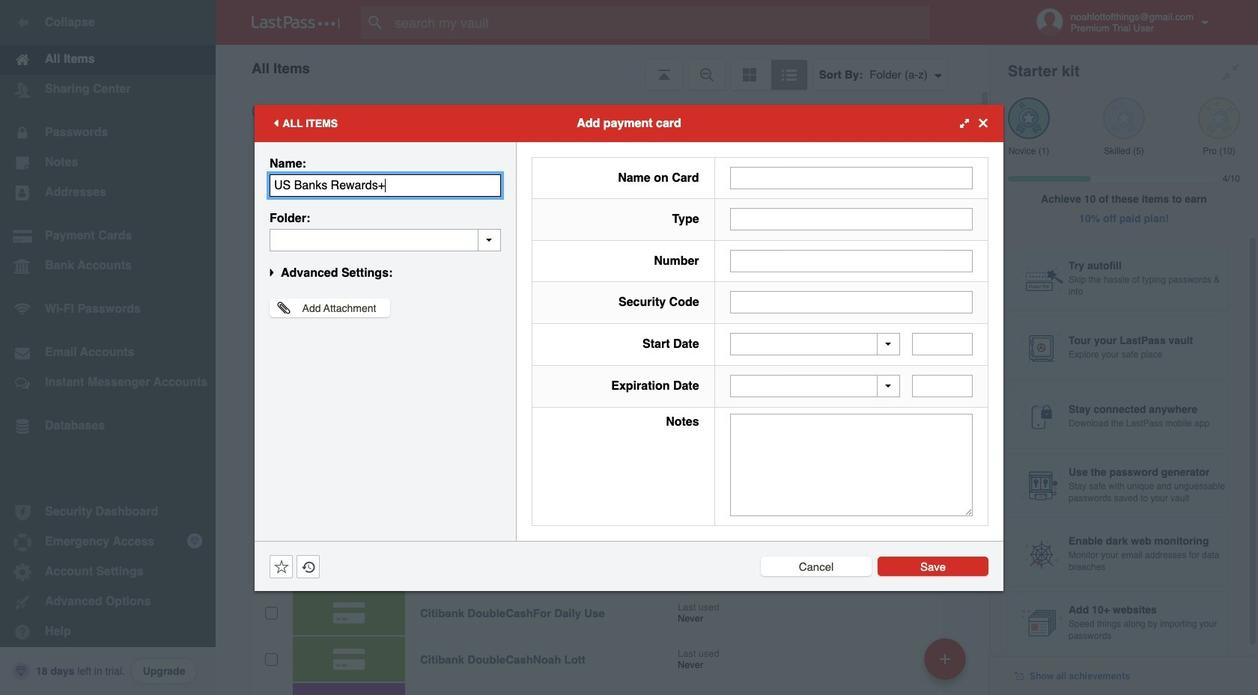 Task type: describe. For each thing, give the bounding box(es) containing it.
main navigation navigation
[[0, 0, 216, 696]]

search my vault text field
[[361, 6, 959, 39]]

lastpass image
[[252, 16, 340, 29]]

vault options navigation
[[216, 45, 990, 90]]



Task type: vqa. For each thing, say whether or not it's contained in the screenshot.
search my received shares text field on the top of page
no



Task type: locate. For each thing, give the bounding box(es) containing it.
new item navigation
[[919, 634, 975, 696]]

dialog
[[255, 104, 1004, 591]]

None text field
[[730, 167, 973, 189], [270, 229, 501, 251], [730, 292, 973, 314], [912, 333, 973, 356], [730, 414, 973, 516], [730, 167, 973, 189], [270, 229, 501, 251], [730, 292, 973, 314], [912, 333, 973, 356], [730, 414, 973, 516]]

None text field
[[270, 174, 501, 197], [730, 208, 973, 231], [730, 250, 973, 272], [912, 375, 973, 398], [270, 174, 501, 197], [730, 208, 973, 231], [730, 250, 973, 272], [912, 375, 973, 398]]

new item image
[[940, 654, 950, 665]]

Search search field
[[361, 6, 959, 39]]



